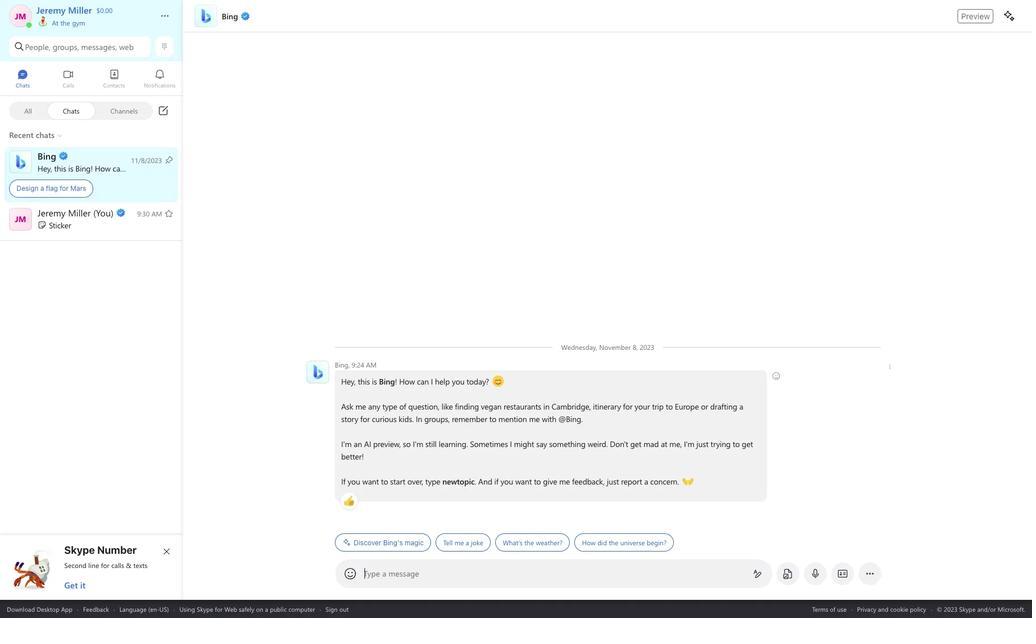 Task type: describe. For each thing, give the bounding box(es) containing it.
terms of use link
[[813, 606, 847, 614]]

for right flag
[[60, 184, 69, 193]]

0 vertical spatial today?
[[162, 163, 185, 174]]

number
[[97, 545, 137, 557]]

use
[[838, 606, 847, 614]]

mad
[[644, 439, 659, 450]]

the for what's
[[524, 539, 534, 548]]

itinerary
[[593, 402, 621, 412]]

1 horizontal spatial i
[[431, 377, 433, 387]]

me left with
[[529, 414, 540, 425]]

1 horizontal spatial today?
[[467, 377, 489, 387]]

ask
[[341, 402, 353, 412]]

trip
[[652, 402, 664, 412]]

weird.
[[588, 439, 608, 450]]

what's the weather? button
[[495, 534, 570, 552]]

i inside the ask me any type of question, like finding vegan restaurants in cambridge, itinerary for your trip to europe or drafting a story for curious kids. in groups, remember to mention me with @bing. i'm an ai preview, so i'm still learning. sometimes i might say something weird. don't get mad at me, i'm just trying to get better! if you want to start over, type
[[510, 439, 512, 450]]

concern.
[[650, 477, 679, 488]]

using
[[179, 606, 195, 614]]

texts
[[133, 562, 148, 571]]

for right story
[[360, 414, 370, 425]]

1 horizontal spatial this
[[358, 377, 370, 387]]

messages,
[[81, 41, 117, 52]]

in
[[543, 402, 550, 412]]

language (en-us) link
[[120, 606, 169, 614]]

a inside the ask me any type of question, like finding vegan restaurants in cambridge, itinerary for your trip to europe or drafting a story for curious kids. in groups, remember to mention me with @bing. i'm an ai preview, so i'm still learning. sometimes i might say something weird. don't get mad at me, i'm just trying to get better! if you want to start over, type
[[739, 402, 743, 412]]

curious
[[372, 414, 396, 425]]

to down vegan
[[489, 414, 496, 425]]

2 want from the left
[[515, 477, 532, 488]]

using skype for web safely on a public computer link
[[179, 606, 315, 614]]

2 i'm from the left
[[413, 439, 423, 450]]

desktop
[[37, 606, 59, 614]]

mention
[[498, 414, 527, 425]]

drafting
[[710, 402, 737, 412]]

remember
[[452, 414, 487, 425]]

1 horizontal spatial how
[[399, 377, 415, 387]]

ai
[[364, 439, 371, 450]]

universe
[[620, 539, 645, 548]]

feedback
[[83, 606, 109, 614]]

1 horizontal spatial type
[[425, 477, 440, 488]]

an
[[354, 439, 362, 450]]

gym
[[72, 18, 85, 27]]

safely
[[239, 606, 255, 614]]

sign
[[326, 606, 338, 614]]

what's the weather?
[[503, 539, 563, 548]]

groups, inside the ask me any type of question, like finding vegan restaurants in cambridge, itinerary for your trip to europe or drafting a story for curious kids. in groups, remember to mention me with @bing. i'm an ai preview, so i'm still learning. sometimes i might say something weird. don't get mad at me, i'm just trying to get better! if you want to start over, type
[[424, 414, 450, 425]]

line
[[88, 562, 99, 571]]

me,
[[669, 439, 682, 450]]

kids.
[[399, 414, 414, 425]]

(smileeyes)
[[492, 376, 530, 387]]

0 horizontal spatial hey, this is bing ! how can i help you today?
[[38, 163, 187, 174]]

cookie
[[891, 606, 909, 614]]

better!
[[341, 452, 364, 463]]

people, groups, messages, web button
[[9, 36, 151, 57]]

weather?
[[536, 539, 563, 548]]

the inside how did the universe begin? button
[[609, 539, 618, 548]]

the for at
[[60, 18, 70, 27]]

1 vertical spatial bing
[[379, 377, 395, 387]]

what's
[[503, 539, 523, 548]]

give
[[543, 477, 557, 488]]

for inside skype number element
[[101, 562, 110, 571]]

europe
[[675, 402, 699, 412]]

1 i'm from the left
[[341, 439, 352, 450]]

bing's
[[383, 539, 403, 548]]

am
[[366, 361, 377, 370]]

policy
[[910, 606, 927, 614]]

(openhands)
[[682, 476, 725, 487]]

9:24
[[352, 361, 364, 370]]

might
[[514, 439, 534, 450]]

skype number element
[[10, 545, 174, 592]]

design
[[16, 184, 38, 193]]

newtopic
[[442, 477, 475, 488]]

type
[[364, 569, 380, 580]]

and
[[878, 606, 889, 614]]

out
[[340, 606, 349, 614]]

me right "give"
[[559, 477, 570, 488]]

privacy and cookie policy link
[[858, 606, 927, 614]]

0 horizontal spatial hey,
[[38, 163, 52, 174]]

to left start
[[381, 477, 388, 488]]

report
[[621, 477, 642, 488]]

so
[[403, 439, 411, 450]]

@bing.
[[558, 414, 583, 425]]

0 vertical spatial how
[[95, 163, 111, 174]]

discover bing's magic
[[354, 539, 424, 548]]

something
[[549, 439, 586, 450]]

type a message
[[364, 569, 419, 580]]

privacy and cookie policy
[[858, 606, 927, 614]]

story
[[341, 414, 358, 425]]

using skype for web safely on a public computer
[[179, 606, 315, 614]]

just inside the ask me any type of question, like finding vegan restaurants in cambridge, itinerary for your trip to europe or drafting a story for curious kids. in groups, remember to mention me with @bing. i'm an ai preview, so i'm still learning. sometimes i might say something weird. don't get mad at me, i'm just trying to get better! if you want to start over, type
[[697, 439, 709, 450]]

groups, inside button
[[53, 41, 79, 52]]

web
[[225, 606, 237, 614]]

1 horizontal spatial hey,
[[341, 377, 356, 387]]

3 i'm from the left
[[684, 439, 694, 450]]

language (en-us)
[[120, 606, 169, 614]]

sign out link
[[326, 606, 349, 614]]

finding
[[455, 402, 479, 412]]

.
[[475, 477, 476, 488]]

to left "give"
[[534, 477, 541, 488]]

over,
[[407, 477, 423, 488]]

and
[[478, 477, 492, 488]]

design a flag for mars
[[16, 184, 86, 193]]

tell me a joke button
[[436, 534, 491, 552]]

all
[[24, 106, 32, 115]]



Task type: locate. For each thing, give the bounding box(es) containing it.
how did the universe begin?
[[582, 539, 667, 548]]

hey, up design a flag for mars
[[38, 163, 52, 174]]

hey,
[[38, 163, 52, 174], [341, 377, 356, 387]]

0 vertical spatial this
[[54, 163, 66, 174]]

get
[[64, 580, 78, 592]]

language
[[120, 606, 147, 614]]

1 vertical spatial hey, this is bing ! how can i help you today?
[[341, 377, 491, 387]]

discover
[[354, 539, 381, 548]]

0 vertical spatial can
[[113, 163, 125, 174]]

skype number
[[64, 545, 137, 557]]

0 horizontal spatial i'm
[[341, 439, 352, 450]]

cambridge,
[[552, 402, 591, 412]]

how inside button
[[582, 539, 596, 548]]

people,
[[25, 41, 51, 52]]

the right what's
[[524, 539, 534, 548]]

this up flag
[[54, 163, 66, 174]]

(en-
[[148, 606, 160, 614]]

1 horizontal spatial want
[[515, 477, 532, 488]]

tell me a joke
[[443, 539, 483, 548]]

terms
[[813, 606, 829, 614]]

0 vertical spatial groups,
[[53, 41, 79, 52]]

any
[[368, 402, 380, 412]]

1 vertical spatial can
[[417, 377, 429, 387]]

2 horizontal spatial how
[[582, 539, 596, 548]]

skype up the second
[[64, 545, 95, 557]]

privacy
[[858, 606, 877, 614]]

bing up the any
[[379, 377, 395, 387]]

i'm right me,
[[684, 439, 694, 450]]

2 get from the left
[[742, 439, 753, 450]]

a right type
[[382, 569, 387, 580]]

the inside at the gym button
[[60, 18, 70, 27]]

preview,
[[373, 439, 401, 450]]

1 horizontal spatial the
[[524, 539, 534, 548]]

you inside the ask me any type of question, like finding vegan restaurants in cambridge, itinerary for your trip to europe or drafting a story for curious kids. in groups, remember to mention me with @bing. i'm an ai preview, so i'm still learning. sometimes i might say something weird. don't get mad at me, i'm just trying to get better! if you want to start over, type
[[348, 477, 360, 488]]

if
[[494, 477, 498, 488]]

1 vertical spatial i
[[431, 377, 433, 387]]

me left the any
[[355, 402, 366, 412]]

say
[[536, 439, 547, 450]]

of up 'kids.' on the left bottom of page
[[399, 402, 406, 412]]

get right trying
[[742, 439, 753, 450]]

Type a message text field
[[364, 569, 744, 581]]

1 horizontal spatial skype
[[197, 606, 213, 614]]

1 vertical spatial !
[[395, 377, 397, 387]]

2 horizontal spatial i'm
[[684, 439, 694, 450]]

0 vertical spatial hey, this is bing ! how can i help you today?
[[38, 163, 187, 174]]

1 horizontal spatial groups,
[[424, 414, 450, 425]]

how up "question," in the bottom of the page
[[399, 377, 415, 387]]

a right the report
[[644, 477, 648, 488]]

sticker button
[[0, 203, 183, 237]]

hey, this is bing ! how can i help you today? up mars
[[38, 163, 187, 174]]

i
[[127, 163, 129, 174], [431, 377, 433, 387], [510, 439, 512, 450]]

1 vertical spatial today?
[[467, 377, 489, 387]]

just left the report
[[607, 477, 619, 488]]

0 horizontal spatial !
[[91, 163, 93, 174]]

a right on
[[265, 606, 268, 614]]

a left flag
[[40, 184, 44, 193]]

1 want from the left
[[362, 477, 379, 488]]

2 vertical spatial how
[[582, 539, 596, 548]]

i'm left an
[[341, 439, 352, 450]]

1 vertical spatial just
[[607, 477, 619, 488]]

1 horizontal spatial hey, this is bing ! how can i help you today?
[[341, 377, 491, 387]]

1 horizontal spatial !
[[395, 377, 397, 387]]

feedback,
[[572, 477, 605, 488]]

0 horizontal spatial just
[[607, 477, 619, 488]]

0 vertical spatial help
[[131, 163, 146, 174]]

app
[[61, 606, 73, 614]]

0 horizontal spatial type
[[382, 402, 397, 412]]

the inside what's the weather? button
[[524, 539, 534, 548]]

0 vertical spatial !
[[91, 163, 93, 174]]

message
[[389, 569, 419, 580]]

groups, down like
[[424, 414, 450, 425]]

1 get from the left
[[630, 439, 642, 450]]

mars
[[70, 184, 86, 193]]

&
[[126, 562, 132, 571]]

is down am
[[372, 377, 377, 387]]

download desktop app
[[7, 606, 73, 614]]

! up sticker button
[[91, 163, 93, 174]]

is up mars
[[68, 163, 73, 174]]

0 horizontal spatial the
[[60, 18, 70, 27]]

a
[[40, 184, 44, 193], [739, 402, 743, 412], [644, 477, 648, 488], [466, 539, 469, 548], [382, 569, 387, 580], [265, 606, 268, 614]]

calls
[[111, 562, 124, 571]]

the right at
[[60, 18, 70, 27]]

0 horizontal spatial i
[[127, 163, 129, 174]]

magic
[[405, 539, 424, 548]]

groups, down at the gym
[[53, 41, 79, 52]]

! up curious
[[395, 377, 397, 387]]

to right trip at bottom
[[666, 402, 673, 412]]

it
[[80, 580, 86, 592]]

at the gym button
[[36, 16, 149, 27]]

us)
[[159, 606, 169, 614]]

type up curious
[[382, 402, 397, 412]]

second line for calls & texts
[[64, 562, 148, 571]]

1 horizontal spatial can
[[417, 377, 429, 387]]

0 vertical spatial is
[[68, 163, 73, 174]]

download
[[7, 606, 35, 614]]

people, groups, messages, web
[[25, 41, 134, 52]]

channels
[[110, 106, 138, 115]]

0 horizontal spatial of
[[399, 402, 406, 412]]

1 vertical spatial help
[[435, 377, 450, 387]]

0 horizontal spatial can
[[113, 163, 125, 174]]

bing, 9:24 am
[[335, 361, 377, 370]]

computer
[[289, 606, 315, 614]]

0 vertical spatial just
[[697, 439, 709, 450]]

1 vertical spatial groups,
[[424, 414, 450, 425]]

0 horizontal spatial how
[[95, 163, 111, 174]]

at the gym
[[50, 18, 85, 27]]

learning.
[[439, 439, 468, 450]]

0 vertical spatial hey,
[[38, 163, 52, 174]]

0 horizontal spatial is
[[68, 163, 73, 174]]

1 horizontal spatial is
[[372, 377, 377, 387]]

to
[[666, 402, 673, 412], [489, 414, 496, 425], [733, 439, 740, 450], [381, 477, 388, 488], [534, 477, 541, 488]]

a right drafting
[[739, 402, 743, 412]]

2 vertical spatial i
[[510, 439, 512, 450]]

help
[[131, 163, 146, 174], [435, 377, 450, 387]]

1 horizontal spatial bing
[[379, 377, 395, 387]]

want left start
[[362, 477, 379, 488]]

1 horizontal spatial of
[[830, 606, 836, 614]]

1 horizontal spatial get
[[742, 439, 753, 450]]

hey, down bing,
[[341, 377, 356, 387]]

the right did
[[609, 539, 618, 548]]

preview
[[962, 11, 990, 21]]

web
[[119, 41, 134, 52]]

how up sticker button
[[95, 163, 111, 174]]

type
[[382, 402, 397, 412], [425, 477, 440, 488]]

public
[[270, 606, 287, 614]]

0 horizontal spatial want
[[362, 477, 379, 488]]

1 vertical spatial type
[[425, 477, 440, 488]]

restaurants
[[504, 402, 541, 412]]

sometimes
[[470, 439, 508, 450]]

0 horizontal spatial this
[[54, 163, 66, 174]]

skype right using
[[197, 606, 213, 614]]

download desktop app link
[[7, 606, 73, 614]]

at
[[52, 18, 59, 27]]

for right line
[[101, 562, 110, 571]]

how did the universe begin? button
[[575, 534, 674, 552]]

1 vertical spatial how
[[399, 377, 415, 387]]

0 horizontal spatial help
[[131, 163, 146, 174]]

your
[[635, 402, 650, 412]]

just
[[697, 439, 709, 450], [607, 477, 619, 488]]

joke
[[471, 539, 483, 548]]

want inside the ask me any type of question, like finding vegan restaurants in cambridge, itinerary for your trip to europe or drafting a story for curious kids. in groups, remember to mention me with @bing. i'm an ai preview, so i'm still learning. sometimes i might say something weird. don't get mad at me, i'm just trying to get better! if you want to start over, type
[[362, 477, 379, 488]]

or
[[701, 402, 708, 412]]

how left did
[[582, 539, 596, 548]]

2 horizontal spatial i
[[510, 439, 512, 450]]

1 horizontal spatial just
[[697, 439, 709, 450]]

me right the "tell"
[[455, 539, 464, 548]]

2 horizontal spatial the
[[609, 539, 618, 548]]

1 vertical spatial hey,
[[341, 377, 356, 387]]

how
[[95, 163, 111, 174], [399, 377, 415, 387], [582, 539, 596, 548]]

this down 9:24
[[358, 377, 370, 387]]

bing up mars
[[75, 163, 91, 174]]

start
[[390, 477, 405, 488]]

want
[[362, 477, 379, 488], [515, 477, 532, 488]]

me inside button
[[455, 539, 464, 548]]

get left mad
[[630, 439, 642, 450]]

for left web
[[215, 606, 223, 614]]

1 vertical spatial skype
[[197, 606, 213, 614]]

at
[[661, 439, 667, 450]]

the
[[60, 18, 70, 27], [524, 539, 534, 548], [609, 539, 618, 548]]

with
[[542, 414, 556, 425]]

0 horizontal spatial bing
[[75, 163, 91, 174]]

can
[[113, 163, 125, 174], [417, 377, 429, 387]]

0 horizontal spatial get
[[630, 439, 642, 450]]

a left joke
[[466, 539, 469, 548]]

want left "give"
[[515, 477, 532, 488]]

for left your
[[623, 402, 633, 412]]

0 vertical spatial of
[[399, 402, 406, 412]]

1 vertical spatial this
[[358, 377, 370, 387]]

0 vertical spatial bing
[[75, 163, 91, 174]]

of left use
[[830, 606, 836, 614]]

chats
[[63, 106, 80, 115]]

hey, this is bing ! how can i help you today? up "question," in the bottom of the page
[[341, 377, 491, 387]]

sticker
[[49, 220, 71, 231]]

of inside the ask me any type of question, like finding vegan restaurants in cambridge, itinerary for your trip to europe or drafting a story for curious kids. in groups, remember to mention me with @bing. i'm an ai preview, so i'm still learning. sometimes i might say something weird. don't get mad at me, i'm just trying to get better! if you want to start over, type
[[399, 402, 406, 412]]

1 horizontal spatial i'm
[[413, 439, 423, 450]]

type right over,
[[425, 477, 440, 488]]

just left trying
[[697, 439, 709, 450]]

1 vertical spatial is
[[372, 377, 377, 387]]

to right trying
[[733, 439, 740, 450]]

second
[[64, 562, 87, 571]]

get
[[630, 439, 642, 450], [742, 439, 753, 450]]

ask me any type of question, like finding vegan restaurants in cambridge, itinerary for your trip to europe or drafting a story for curious kids. in groups, remember to mention me with @bing. i'm an ai preview, so i'm still learning. sometimes i might say something weird. don't get mad at me, i'm just trying to get better! if you want to start over, type
[[341, 402, 755, 488]]

if
[[341, 477, 345, 488]]

0 vertical spatial type
[[382, 402, 397, 412]]

1 horizontal spatial help
[[435, 377, 450, 387]]

get it
[[64, 580, 86, 592]]

i'm right so
[[413, 439, 423, 450]]

flag
[[46, 184, 58, 193]]

0 horizontal spatial groups,
[[53, 41, 79, 52]]

1 vertical spatial of
[[830, 606, 836, 614]]

0 vertical spatial i
[[127, 163, 129, 174]]

tab list
[[0, 64, 183, 96]]

0 horizontal spatial today?
[[162, 163, 185, 174]]

trying
[[711, 439, 731, 450]]

a inside tell me a joke button
[[466, 539, 469, 548]]

0 vertical spatial skype
[[64, 545, 95, 557]]

0 horizontal spatial skype
[[64, 545, 95, 557]]



Task type: vqa. For each thing, say whether or not it's contained in the screenshot.
Search text field
no



